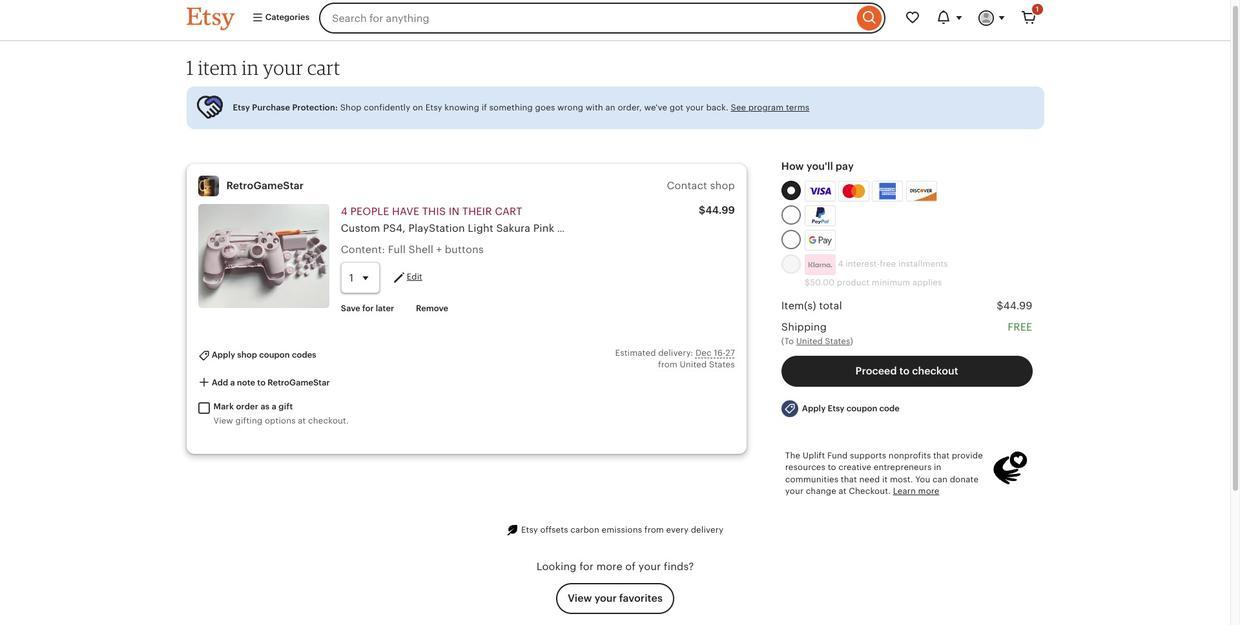 Task type: vqa. For each thing, say whether or not it's contained in the screenshot.
Paypal image
yes



Task type: describe. For each thing, give the bounding box(es) containing it.
the
[[786, 451, 801, 461]]

apply for apply etsy coupon code
[[802, 404, 826, 414]]

of
[[626, 561, 636, 573]]

you'll
[[807, 160, 833, 172]]

shop
[[340, 103, 362, 112]]

terms
[[786, 103, 810, 112]]

etsy right 'on'
[[426, 103, 442, 112]]

gifting
[[236, 416, 263, 426]]

program
[[749, 103, 784, 112]]

0 vertical spatial cart
[[307, 56, 340, 79]]

nonprofits
[[889, 451, 931, 461]]

(to
[[782, 337, 794, 347]]

&
[[585, 222, 593, 234]]

proceed to checkout
[[856, 365, 959, 377]]

etsy purchase protection: shop confidently on etsy knowing if something goes wrong with an order, we've got your back. see program terms
[[233, 103, 810, 112]]

how
[[782, 160, 804, 172]]

1 for 1 item in your cart
[[186, 56, 194, 79]]

etsy inside dropdown button
[[828, 404, 845, 414]]

coupon for code
[[847, 404, 878, 414]]

etsy left offsets
[[521, 525, 538, 535]]

buttons
[[595, 222, 634, 234]]

1 vertical spatial $
[[997, 300, 1004, 312]]

checkout.
[[849, 486, 891, 496]]

later
[[376, 304, 394, 313]]

remove button
[[406, 297, 458, 321]]

uplift
[[803, 451, 825, 461]]

cart inside 4 people have this in their cart custom ps4, playstation light sakura pink shell & buttons
[[495, 205, 522, 218]]

options
[[265, 416, 296, 426]]

0 vertical spatial that
[[934, 451, 950, 461]]

remove
[[416, 304, 449, 313]]

to inside button
[[900, 365, 910, 377]]

shipping
[[782, 321, 827, 334]]

codes
[[292, 350, 317, 360]]

interest-
[[846, 259, 880, 269]]

creative
[[839, 463, 872, 473]]

4 for 4 people have this in their cart custom ps4, playstation light sakura pink shell & buttons
[[341, 205, 348, 218]]

see
[[731, 103, 746, 112]]

Search for anything text field
[[319, 3, 854, 34]]

communities
[[786, 475, 839, 484]]

content:
[[341, 244, 385, 256]]

looking
[[537, 561, 577, 573]]

view your favorites
[[568, 592, 663, 605]]

something
[[490, 103, 533, 112]]

fund
[[828, 451, 848, 461]]

can
[[933, 475, 948, 484]]

(to united states )
[[782, 337, 853, 347]]

this
[[422, 205, 446, 218]]

see program terms link
[[731, 103, 810, 112]]

categories button
[[242, 6, 315, 30]]

to inside "dropdown button"
[[257, 378, 266, 388]]

0 horizontal spatial $
[[699, 204, 706, 216]]

edit
[[407, 272, 423, 282]]

0 vertical spatial 44.99
[[706, 204, 735, 216]]

1 vertical spatial shell
[[409, 244, 434, 256]]

edit button
[[391, 270, 423, 286]]

apply for apply shop coupon codes
[[212, 350, 235, 360]]

0 vertical spatial $ 44.99
[[699, 204, 735, 216]]

item
[[198, 56, 238, 79]]

item(s) total
[[782, 300, 843, 312]]

minimum
[[872, 278, 911, 287]]

in inside 4 people have this in their cart custom ps4, playstation light sakura pink shell & buttons
[[449, 205, 460, 218]]

an
[[606, 103, 616, 112]]

gift
[[279, 402, 293, 412]]

a inside mark order as a gift view gifting options at checkout.
[[272, 402, 277, 412]]

provide
[[952, 451, 983, 461]]

emissions
[[602, 525, 642, 535]]

+
[[437, 244, 442, 256]]

categories banner
[[163, 0, 1068, 41]]

none search field inside categories 'banner'
[[319, 3, 886, 34]]

back.
[[707, 103, 729, 112]]

retrogamestar link
[[226, 179, 304, 192]]

learn more button
[[893, 486, 940, 498]]

product
[[837, 278, 870, 287]]

)
[[851, 337, 853, 347]]

add
[[212, 378, 228, 388]]

purchase
[[252, 103, 290, 112]]

view your favorites link
[[556, 583, 675, 614]]

discover image
[[907, 183, 938, 202]]

light
[[468, 222, 494, 234]]

4 interest-free installments
[[836, 259, 948, 269]]

etsy left purchase
[[233, 103, 250, 112]]

united states button
[[797, 336, 851, 348]]

looking for more of your finds?
[[537, 561, 694, 573]]

contact shop
[[667, 180, 735, 192]]

1 link
[[1013, 3, 1045, 34]]

for for save
[[362, 304, 374, 313]]

0 vertical spatial states
[[825, 337, 851, 347]]

apply etsy coupon code button
[[772, 395, 910, 423]]

estimated
[[615, 348, 656, 358]]

pay
[[836, 160, 854, 172]]

mastercard image
[[841, 183, 868, 199]]

buttons
[[445, 244, 484, 256]]

paypal image
[[807, 207, 834, 224]]

carbon
[[571, 525, 600, 535]]

item(s)
[[782, 300, 817, 312]]

american express image
[[874, 183, 902, 199]]

retrogamestar inside "dropdown button"
[[268, 378, 330, 388]]

uplift fund image
[[993, 451, 1029, 487]]

to inside the uplift fund supports nonprofits that provide resources to creative entrepreneurs in communities that need it most. you can donate your change at checkout.
[[828, 463, 837, 473]]

1 vertical spatial $ 44.99
[[997, 300, 1033, 312]]

$50.00
[[805, 278, 835, 287]]



Task type: locate. For each thing, give the bounding box(es) containing it.
etsy offsets carbon emissions from every delivery
[[521, 525, 724, 535]]

wrong
[[558, 103, 584, 112]]

1 inside 1 "link"
[[1036, 5, 1039, 13]]

1 vertical spatial united
[[680, 360, 707, 370]]

0 horizontal spatial shop
[[237, 350, 257, 360]]

shell left & at left
[[557, 222, 582, 234]]

1 item in your cart
[[186, 56, 340, 79]]

free
[[1008, 321, 1033, 334]]

4 people have this in their cart custom ps4, playstation light sakura pink shell & buttons
[[341, 205, 634, 234]]

google pay image
[[806, 230, 835, 250]]

more inside button
[[919, 486, 940, 496]]

apply shop coupon codes button
[[188, 344, 326, 368]]

favorites
[[620, 592, 663, 605]]

1 vertical spatial 4
[[838, 259, 844, 269]]

to right 'note'
[[257, 378, 266, 388]]

1 horizontal spatial a
[[272, 402, 277, 412]]

44.99 up free
[[1004, 300, 1033, 312]]

1 horizontal spatial 1
[[1036, 5, 1039, 13]]

content: full shell + buttons
[[341, 244, 484, 256]]

16-
[[714, 348, 726, 358]]

your down looking for more of your finds?
[[595, 592, 617, 605]]

more left of
[[597, 561, 623, 573]]

from down delivery:
[[658, 360, 678, 370]]

resources
[[786, 463, 826, 473]]

4 for 4 interest-free installments
[[838, 259, 844, 269]]

custom
[[341, 222, 380, 234]]

$50.00 product minimum applies
[[805, 278, 943, 287]]

0 vertical spatial more
[[919, 486, 940, 496]]

1 horizontal spatial 44.99
[[1004, 300, 1033, 312]]

that down "creative"
[[841, 475, 857, 484]]

1 horizontal spatial for
[[580, 561, 594, 573]]

the uplift fund supports nonprofits that provide resources to creative entrepreneurs in communities that need it most. you can donate your change at checkout.
[[786, 451, 983, 496]]

1 horizontal spatial states
[[825, 337, 851, 347]]

you
[[916, 475, 931, 484]]

applies
[[913, 278, 943, 287]]

we've
[[645, 103, 668, 112]]

1 vertical spatial states
[[709, 360, 735, 370]]

0 horizontal spatial a
[[230, 378, 235, 388]]

0 horizontal spatial cart
[[307, 56, 340, 79]]

1 vertical spatial retrogamestar
[[268, 378, 330, 388]]

1 horizontal spatial united
[[797, 337, 823, 347]]

0 vertical spatial in
[[242, 56, 259, 79]]

0 vertical spatial from
[[658, 360, 678, 370]]

from inside estimated delivery: dec 16-27 from united states
[[658, 360, 678, 370]]

1 for 1
[[1036, 5, 1039, 13]]

installments
[[899, 259, 948, 269]]

for inside button
[[362, 304, 374, 313]]

0 vertical spatial 4
[[341, 205, 348, 218]]

0 vertical spatial for
[[362, 304, 374, 313]]

a right as
[[272, 402, 277, 412]]

0 vertical spatial view
[[214, 416, 233, 426]]

on
[[413, 103, 423, 112]]

change
[[806, 486, 837, 496]]

0 vertical spatial shop
[[710, 180, 735, 192]]

1 horizontal spatial $ 44.99
[[997, 300, 1033, 312]]

got
[[670, 103, 684, 112]]

cart up protection:
[[307, 56, 340, 79]]

estimated delivery: dec 16-27 from united states
[[615, 348, 735, 370]]

add a note to retrogamestar
[[210, 378, 330, 388]]

retrogamestar image
[[198, 176, 219, 196]]

1 vertical spatial apply
[[802, 404, 826, 414]]

at inside mark order as a gift view gifting options at checkout.
[[298, 416, 306, 426]]

0 horizontal spatial apply
[[212, 350, 235, 360]]

0 horizontal spatial view
[[214, 416, 233, 426]]

0 vertical spatial at
[[298, 416, 306, 426]]

1 vertical spatial more
[[597, 561, 623, 573]]

categories
[[263, 13, 310, 22]]

0 horizontal spatial at
[[298, 416, 306, 426]]

1 horizontal spatial in
[[449, 205, 460, 218]]

view inside mark order as a gift view gifting options at checkout.
[[214, 416, 233, 426]]

shop for contact
[[710, 180, 735, 192]]

checkout.
[[308, 416, 349, 426]]

0 horizontal spatial states
[[709, 360, 735, 370]]

checkout
[[912, 365, 959, 377]]

None search field
[[319, 3, 886, 34]]

in right the this
[[449, 205, 460, 218]]

1 vertical spatial coupon
[[847, 404, 878, 414]]

shell left +
[[409, 244, 434, 256]]

etsy up fund
[[828, 404, 845, 414]]

note
[[237, 378, 255, 388]]

shop for apply
[[237, 350, 257, 360]]

their
[[463, 205, 492, 218]]

1 vertical spatial at
[[839, 486, 847, 496]]

playstation
[[409, 222, 465, 234]]

dec
[[696, 348, 712, 358]]

in up can
[[934, 463, 942, 473]]

coupon left code
[[847, 404, 878, 414]]

2 horizontal spatial to
[[900, 365, 910, 377]]

1 horizontal spatial cart
[[495, 205, 522, 218]]

1 vertical spatial 1
[[186, 56, 194, 79]]

1 vertical spatial cart
[[495, 205, 522, 218]]

in right item
[[242, 56, 259, 79]]

0 vertical spatial apply
[[212, 350, 235, 360]]

code
[[880, 404, 900, 414]]

etsy
[[233, 103, 250, 112], [426, 103, 442, 112], [828, 404, 845, 414], [521, 525, 538, 535]]

1 horizontal spatial that
[[934, 451, 950, 461]]

coupon for codes
[[259, 350, 290, 360]]

pay in 4 installments image
[[805, 254, 836, 275]]

1 horizontal spatial more
[[919, 486, 940, 496]]

1 vertical spatial to
[[257, 378, 266, 388]]

visa image
[[810, 185, 831, 197]]

0 vertical spatial $
[[699, 204, 706, 216]]

more
[[919, 486, 940, 496], [597, 561, 623, 573]]

2 vertical spatial in
[[934, 463, 942, 473]]

for right looking
[[580, 561, 594, 573]]

4 up custom
[[341, 205, 348, 218]]

0 horizontal spatial for
[[362, 304, 374, 313]]

2 horizontal spatial in
[[934, 463, 942, 473]]

$ 44.99 down contact shop button
[[699, 204, 735, 216]]

delivery:
[[659, 348, 694, 358]]

apply up uplift
[[802, 404, 826, 414]]

custom ps4, playstation light sakura pink shell & buttons image
[[198, 204, 329, 308]]

for for looking
[[580, 561, 594, 573]]

delivery
[[691, 525, 724, 535]]

0 vertical spatial to
[[900, 365, 910, 377]]

from left every
[[645, 525, 664, 535]]

1 horizontal spatial $
[[997, 300, 1004, 312]]

1 horizontal spatial at
[[839, 486, 847, 496]]

save for later button
[[331, 297, 404, 321]]

1 horizontal spatial to
[[828, 463, 837, 473]]

order,
[[618, 103, 642, 112]]

27
[[726, 348, 735, 358]]

shop up 'note'
[[237, 350, 257, 360]]

retrogamestar up gift
[[268, 378, 330, 388]]

a
[[230, 378, 235, 388], [272, 402, 277, 412]]

with
[[586, 103, 603, 112]]

offsets
[[541, 525, 568, 535]]

1 horizontal spatial 4
[[838, 259, 844, 269]]

custom ps4, playstation light sakura pink shell & buttons link
[[341, 222, 634, 234]]

if
[[482, 103, 487, 112]]

your inside the uplift fund supports nonprofits that provide resources to creative entrepreneurs in communities that need it most. you can donate your change at checkout.
[[786, 486, 804, 496]]

shop inside dropdown button
[[237, 350, 257, 360]]

donate
[[950, 475, 979, 484]]

your right of
[[639, 561, 661, 573]]

coupon up add a note to retrogamestar
[[259, 350, 290, 360]]

at right the change
[[839, 486, 847, 496]]

1 horizontal spatial view
[[568, 592, 592, 605]]

1 horizontal spatial coupon
[[847, 404, 878, 414]]

view
[[214, 416, 233, 426], [568, 592, 592, 605]]

0 horizontal spatial shell
[[409, 244, 434, 256]]

0 horizontal spatial 44.99
[[706, 204, 735, 216]]

mark order as a gift view gifting options at checkout.
[[214, 402, 349, 426]]

protection:
[[292, 103, 338, 112]]

at inside the uplift fund supports nonprofits that provide resources to creative entrepreneurs in communities that need it most. you can donate your change at checkout.
[[839, 486, 847, 496]]

44.99
[[706, 204, 735, 216], [1004, 300, 1033, 312]]

shell
[[557, 222, 582, 234], [409, 244, 434, 256]]

0 horizontal spatial in
[[242, 56, 259, 79]]

free
[[880, 259, 896, 269]]

0 vertical spatial a
[[230, 378, 235, 388]]

1 vertical spatial for
[[580, 561, 594, 573]]

apply up add
[[212, 350, 235, 360]]

learn
[[893, 486, 916, 496]]

it
[[883, 475, 888, 484]]

a inside "dropdown button"
[[230, 378, 235, 388]]

0 horizontal spatial united
[[680, 360, 707, 370]]

to right proceed
[[900, 365, 910, 377]]

$ 44.99
[[699, 204, 735, 216], [997, 300, 1033, 312]]

from
[[658, 360, 678, 370], [645, 525, 664, 535]]

apply etsy coupon code
[[802, 404, 900, 414]]

at right the options
[[298, 416, 306, 426]]

0 vertical spatial coupon
[[259, 350, 290, 360]]

0 horizontal spatial more
[[597, 561, 623, 573]]

need
[[860, 475, 880, 484]]

1 vertical spatial that
[[841, 475, 857, 484]]

in inside the uplift fund supports nonprofits that provide resources to creative entrepreneurs in communities that need it most. you can donate your change at checkout.
[[934, 463, 942, 473]]

0 horizontal spatial to
[[257, 378, 266, 388]]

0 horizontal spatial 1
[[186, 56, 194, 79]]

2 vertical spatial to
[[828, 463, 837, 473]]

1 vertical spatial 44.99
[[1004, 300, 1033, 312]]

your
[[263, 56, 303, 79], [686, 103, 704, 112], [786, 486, 804, 496], [639, 561, 661, 573], [595, 592, 617, 605]]

a right add
[[230, 378, 235, 388]]

cart up sakura
[[495, 205, 522, 218]]

0 horizontal spatial $ 44.99
[[699, 204, 735, 216]]

united down shipping
[[797, 337, 823, 347]]

1 vertical spatial from
[[645, 525, 664, 535]]

1 horizontal spatial shop
[[710, 180, 735, 192]]

people
[[350, 205, 389, 218]]

0 vertical spatial retrogamestar
[[226, 179, 304, 192]]

0 horizontal spatial 4
[[341, 205, 348, 218]]

1 vertical spatial a
[[272, 402, 277, 412]]

more down you
[[919, 486, 940, 496]]

$ 44.99 up free
[[997, 300, 1033, 312]]

view down mark
[[214, 416, 233, 426]]

0 horizontal spatial coupon
[[259, 350, 290, 360]]

apply shop coupon codes
[[210, 350, 317, 360]]

0 vertical spatial shell
[[557, 222, 582, 234]]

states
[[825, 337, 851, 347], [709, 360, 735, 370]]

pink
[[534, 222, 555, 234]]

your right got
[[686, 103, 704, 112]]

entrepreneurs
[[874, 463, 932, 473]]

4 inside 4 people have this in their cart custom ps4, playstation light sakura pink shell & buttons
[[341, 205, 348, 218]]

0 vertical spatial 1
[[1036, 5, 1039, 13]]

0 vertical spatial united
[[797, 337, 823, 347]]

states inside estimated delivery: dec 16-27 from united states
[[709, 360, 735, 370]]

every
[[666, 525, 689, 535]]

1 vertical spatial shop
[[237, 350, 257, 360]]

44.99 down contact shop button
[[706, 204, 735, 216]]

view down looking
[[568, 592, 592, 605]]

as
[[261, 402, 270, 412]]

0 horizontal spatial that
[[841, 475, 857, 484]]

1 horizontal spatial apply
[[802, 404, 826, 414]]

4 right pay in 4 installments icon
[[838, 259, 844, 269]]

states down 16-
[[709, 360, 735, 370]]

1
[[1036, 5, 1039, 13], [186, 56, 194, 79]]

united inside estimated delivery: dec 16-27 from united states
[[680, 360, 707, 370]]

your down communities
[[786, 486, 804, 496]]

1 vertical spatial in
[[449, 205, 460, 218]]

have
[[392, 205, 420, 218]]

united down dec
[[680, 360, 707, 370]]

states down total
[[825, 337, 851, 347]]

proceed
[[856, 365, 897, 377]]

1 horizontal spatial shell
[[557, 222, 582, 234]]

sakura
[[497, 222, 531, 234]]

for left later
[[362, 304, 374, 313]]

to down fund
[[828, 463, 837, 473]]

shell inside 4 people have this in their cart custom ps4, playstation light sakura pink shell & buttons
[[557, 222, 582, 234]]

1 vertical spatial view
[[568, 592, 592, 605]]

save
[[341, 304, 360, 313]]

full
[[388, 244, 406, 256]]

retrogamestar right retrogamestar image
[[226, 179, 304, 192]]

your up purchase
[[263, 56, 303, 79]]

shop right contact at the top of page
[[710, 180, 735, 192]]

that
[[934, 451, 950, 461], [841, 475, 857, 484]]

that up can
[[934, 451, 950, 461]]



